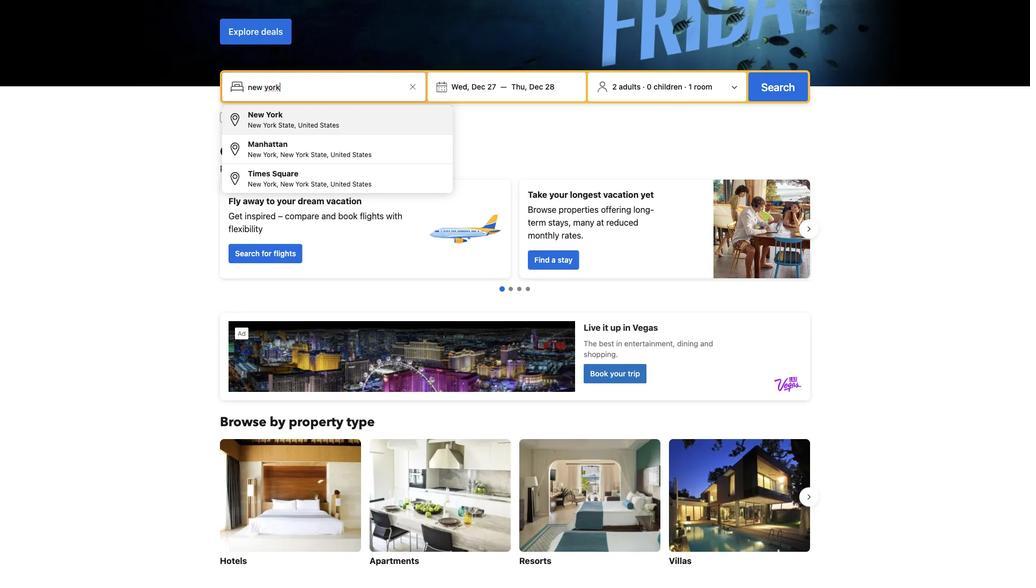 Task type: locate. For each thing, give the bounding box(es) containing it.
0 horizontal spatial your
[[277, 196, 296, 206]]

0 horizontal spatial dec
[[472, 82, 486, 91]]

for
[[280, 113, 289, 122], [371, 113, 381, 122], [366, 164, 377, 174], [262, 249, 272, 258]]

properties
[[559, 205, 599, 215]]

find a stay
[[535, 256, 573, 265]]

find a stay link
[[528, 251, 579, 270]]

united up manhattan new york, new york state, united states
[[298, 121, 318, 129]]

2 york, from the top
[[263, 180, 279, 188]]

1 vertical spatial united
[[331, 151, 351, 158]]

apartments
[[370, 556, 420, 566]]

offering
[[601, 205, 632, 215]]

1 horizontal spatial search
[[762, 81, 796, 93]]

state, down special
[[311, 180, 329, 188]]

new
[[248, 110, 264, 119], [248, 121, 262, 129], [248, 151, 262, 158], [280, 151, 294, 158], [248, 180, 262, 188], [280, 180, 294, 188]]

2 vertical spatial states
[[353, 180, 372, 188]]

new york option
[[222, 105, 453, 135]]

explore
[[229, 27, 259, 37]]

vacation inside take your longest vacation yet browse properties offering long- term stays, many at reduced monthly rates.
[[604, 190, 639, 200]]

york, inside times square new york, new york state, united states
[[263, 180, 279, 188]]

· left 0
[[643, 82, 645, 91]]

0 vertical spatial and
[[295, 164, 309, 174]]

0 vertical spatial region
[[212, 176, 819, 283]]

for down flexibility
[[262, 249, 272, 258]]

group containing new york
[[222, 105, 453, 193]]

1 vertical spatial search
[[235, 249, 260, 258]]

0 horizontal spatial vacation
[[327, 196, 362, 206]]

york inside times square new york, new york state, united states
[[296, 180, 309, 188]]

offers promotions, deals, and special offers for you
[[220, 143, 393, 174]]

many
[[574, 218, 595, 228]]

flexibility
[[229, 224, 263, 234]]

browse
[[528, 205, 557, 215], [220, 414, 267, 431]]

traveling
[[248, 113, 278, 122]]

united
[[298, 121, 318, 129], [331, 151, 351, 158], [331, 180, 351, 188]]

york, down times
[[263, 180, 279, 188]]

deals
[[261, 27, 283, 37]]

term
[[528, 218, 546, 228]]

1 york, from the top
[[263, 151, 279, 158]]

property
[[289, 414, 344, 431]]

1 horizontal spatial ·
[[685, 82, 687, 91]]

main content
[[212, 143, 819, 580]]

1 horizontal spatial vacation
[[604, 190, 639, 200]]

take your longest vacation yet browse properties offering long- term stays, many at reduced monthly rates.
[[528, 190, 655, 241]]

vacation
[[604, 190, 639, 200], [327, 196, 362, 206]]

0 horizontal spatial search
[[235, 249, 260, 258]]

and
[[295, 164, 309, 174], [322, 211, 336, 221]]

and left book
[[322, 211, 336, 221]]

i'm traveling for work
[[235, 113, 308, 122]]

–
[[278, 211, 283, 221]]

dec
[[472, 82, 486, 91], [530, 82, 544, 91]]

resorts link
[[520, 440, 661, 569]]

1 vertical spatial and
[[322, 211, 336, 221]]

flights down the –
[[274, 249, 296, 258]]

search
[[762, 81, 796, 93], [235, 249, 260, 258]]

0 vertical spatial state,
[[279, 121, 296, 129]]

browse up term
[[528, 205, 557, 215]]

york
[[266, 110, 283, 119], [263, 121, 277, 129], [296, 151, 309, 158], [296, 180, 309, 188]]

type
[[347, 414, 375, 431]]

1 vertical spatial browse
[[220, 414, 267, 431]]

for left work
[[280, 113, 289, 122]]

search inside 'button'
[[762, 81, 796, 93]]

with
[[386, 211, 403, 221]]

0 horizontal spatial browse
[[220, 414, 267, 431]]

i'm
[[332, 113, 342, 122]]

1 horizontal spatial browse
[[528, 205, 557, 215]]

get
[[229, 211, 243, 221]]

states left looking
[[320, 121, 339, 129]]

apartments link
[[370, 440, 511, 569]]

inspired
[[245, 211, 276, 221]]

vacation up offering
[[604, 190, 639, 200]]

0 horizontal spatial ·
[[643, 82, 645, 91]]

adults
[[619, 82, 641, 91]]

wed, dec 27 — thu, dec 28
[[452, 82, 555, 91]]

states down the offers
[[353, 180, 372, 188]]

1 vertical spatial york,
[[263, 180, 279, 188]]

state, up special
[[311, 151, 329, 158]]

group
[[222, 105, 453, 193]]

united down the offers
[[331, 180, 351, 188]]

Where are you going? field
[[244, 77, 407, 97]]

flights inside fly away to your dream vacation get inspired – compare and book flights with flexibility
[[360, 211, 384, 221]]

0 horizontal spatial and
[[295, 164, 309, 174]]

region containing hotels
[[212, 435, 819, 573]]

york up times square new york, new york state, united states
[[296, 151, 309, 158]]

flights
[[383, 113, 405, 122], [360, 211, 384, 221], [274, 249, 296, 258]]

1 region from the top
[[212, 176, 819, 283]]

0 vertical spatial united
[[298, 121, 318, 129]]

stay
[[558, 256, 573, 265]]

square
[[272, 169, 299, 178]]

—
[[501, 82, 507, 91]]

· left 1
[[685, 82, 687, 91]]

states up the offers
[[353, 151, 372, 158]]

2 region from the top
[[212, 435, 819, 573]]

states inside manhattan new york, new york state, united states
[[353, 151, 372, 158]]

state, right traveling
[[279, 121, 296, 129]]

offers
[[220, 143, 259, 161]]

work
[[291, 113, 308, 122]]

0 vertical spatial states
[[320, 121, 339, 129]]

2 adults · 0 children · 1 room button
[[593, 77, 743, 97]]

york,
[[263, 151, 279, 158], [263, 180, 279, 188]]

search for search
[[762, 81, 796, 93]]

0 vertical spatial search
[[762, 81, 796, 93]]

1 horizontal spatial your
[[550, 190, 568, 200]]

dec left 27
[[472, 82, 486, 91]]

1 vertical spatial flights
[[360, 211, 384, 221]]

search inside 'region'
[[235, 249, 260, 258]]

states
[[320, 121, 339, 129], [353, 151, 372, 158], [353, 180, 372, 188]]

offers
[[341, 164, 364, 174]]

fly away to your dream vacation get inspired – compare and book flights with flexibility
[[229, 196, 403, 234]]

progress bar
[[500, 287, 530, 292]]

1 vertical spatial state,
[[311, 151, 329, 158]]

manhattan new york, new york state, united states
[[248, 140, 372, 158]]

your
[[550, 190, 568, 200], [277, 196, 296, 206]]

1
[[689, 82, 693, 91]]

dec left the 28
[[530, 82, 544, 91]]

2 vertical spatial flights
[[274, 249, 296, 258]]

2 · from the left
[[685, 82, 687, 91]]

compare
[[285, 211, 319, 221]]

for inside 'region'
[[262, 249, 272, 258]]

28
[[546, 82, 555, 91]]

region
[[212, 176, 819, 283], [212, 435, 819, 573]]

vacation up book
[[327, 196, 362, 206]]

your right to
[[277, 196, 296, 206]]

2 vertical spatial united
[[331, 180, 351, 188]]

york up manhattan
[[263, 121, 277, 129]]

1 horizontal spatial dec
[[530, 82, 544, 91]]

main content containing offers
[[212, 143, 819, 580]]

state,
[[279, 121, 296, 129], [311, 151, 329, 158], [311, 180, 329, 188]]

manhattan
[[248, 140, 288, 149]]

york, inside manhattan new york, new york state, united states
[[263, 151, 279, 158]]

united up the offers
[[331, 151, 351, 158]]

your right take
[[550, 190, 568, 200]]

stays,
[[549, 218, 571, 228]]

at
[[597, 218, 605, 228]]

york, down manhattan
[[263, 151, 279, 158]]

2 adults · 0 children · 1 room
[[613, 82, 713, 91]]

1 vertical spatial states
[[353, 151, 372, 158]]

state, inside times square new york, new york state, united states
[[311, 180, 329, 188]]

0 vertical spatial browse
[[528, 205, 557, 215]]

0 vertical spatial york,
[[263, 151, 279, 158]]

for left you
[[366, 164, 377, 174]]

1 horizontal spatial and
[[322, 211, 336, 221]]

2 vertical spatial state,
[[311, 180, 329, 188]]

browse left 'by'
[[220, 414, 267, 431]]

flights left with
[[360, 211, 384, 221]]

1 vertical spatial region
[[212, 435, 819, 573]]

and right deals, at the top
[[295, 164, 309, 174]]

flights right looking
[[383, 113, 405, 122]]

york up dream
[[296, 180, 309, 188]]

·
[[643, 82, 645, 91], [685, 82, 687, 91]]

explore deals
[[229, 27, 283, 37]]

vacation inside fly away to your dream vacation get inspired – compare and book flights with flexibility
[[327, 196, 362, 206]]

wed, dec 27 button
[[447, 77, 501, 97]]



Task type: vqa. For each thing, say whether or not it's contained in the screenshot.
the guests within How many guests can sleep at Loft dans villa d'artiste avec vue exceptionnelle.? dropdown button
no



Task type: describe. For each thing, give the bounding box(es) containing it.
thu,
[[512, 82, 528, 91]]

state, inside manhattan new york, new york state, united states
[[311, 151, 329, 158]]

monthly
[[528, 231, 560, 241]]

long-
[[634, 205, 655, 215]]

times square new york, new york state, united states
[[248, 169, 372, 188]]

rates.
[[562, 231, 584, 241]]

fly
[[229, 196, 241, 206]]

region containing take your longest vacation yet
[[212, 176, 819, 283]]

deals,
[[269, 164, 292, 174]]

find
[[535, 256, 550, 265]]

special
[[311, 164, 339, 174]]

i'm looking for flights
[[332, 113, 405, 122]]

you
[[379, 164, 393, 174]]

progress bar inside main content
[[500, 287, 530, 292]]

hotels
[[220, 556, 247, 566]]

browse inside take your longest vacation yet browse properties offering long- term stays, many at reduced monthly rates.
[[528, 205, 557, 215]]

1 dec from the left
[[472, 82, 486, 91]]

0
[[647, 82, 652, 91]]

thu, dec 28 button
[[507, 77, 559, 97]]

yet
[[641, 190, 654, 200]]

1 · from the left
[[643, 82, 645, 91]]

search for flights
[[235, 249, 296, 258]]

state, inside new york new york state, united states
[[279, 121, 296, 129]]

times
[[248, 169, 270, 178]]

away
[[243, 196, 265, 206]]

your inside fly away to your dream vacation get inspired – compare and book flights with flexibility
[[277, 196, 296, 206]]

2
[[613, 82, 617, 91]]

a
[[552, 256, 556, 265]]

resorts
[[520, 556, 552, 566]]

york inside manhattan new york, new york state, united states
[[296, 151, 309, 158]]

take your longest vacation yet image
[[714, 180, 811, 279]]

browse by property type
[[220, 414, 375, 431]]

advertisement region
[[220, 313, 811, 401]]

by
[[270, 414, 286, 431]]

your inside take your longest vacation yet browse properties offering long- term stays, many at reduced monthly rates.
[[550, 190, 568, 200]]

villas link
[[670, 440, 811, 569]]

united inside times square new york, new york state, united states
[[331, 180, 351, 188]]

i'm
[[235, 113, 246, 122]]

united inside manhattan new york, new york state, united states
[[331, 151, 351, 158]]

york left work
[[266, 110, 283, 119]]

villas
[[670, 556, 692, 566]]

for inside offers promotions, deals, and special offers for you
[[366, 164, 377, 174]]

new york new york state, united states
[[248, 110, 339, 129]]

longest
[[570, 190, 602, 200]]

search for flights link
[[229, 244, 303, 264]]

and inside offers promotions, deals, and special offers for you
[[295, 164, 309, 174]]

children
[[654, 82, 683, 91]]

to
[[267, 196, 275, 206]]

reduced
[[607, 218, 639, 228]]

0 vertical spatial flights
[[383, 113, 405, 122]]

wed,
[[452, 82, 470, 91]]

and inside fly away to your dream vacation get inspired – compare and book flights with flexibility
[[322, 211, 336, 221]]

explore deals link
[[220, 19, 292, 45]]

search for search for flights
[[235, 249, 260, 258]]

hotels link
[[220, 440, 361, 569]]

search button
[[749, 72, 809, 101]]

27
[[488, 82, 497, 91]]

fly away to your dream vacation image
[[427, 192, 503, 267]]

looking
[[344, 113, 369, 122]]

take
[[528, 190, 548, 200]]

room
[[695, 82, 713, 91]]

2 dec from the left
[[530, 82, 544, 91]]

promotions,
[[220, 164, 267, 174]]

book
[[338, 211, 358, 221]]

for right looking
[[371, 113, 381, 122]]

united inside new york new york state, united states
[[298, 121, 318, 129]]

dream
[[298, 196, 325, 206]]

states inside times square new york, new york state, united states
[[353, 180, 372, 188]]

states inside new york new york state, united states
[[320, 121, 339, 129]]



